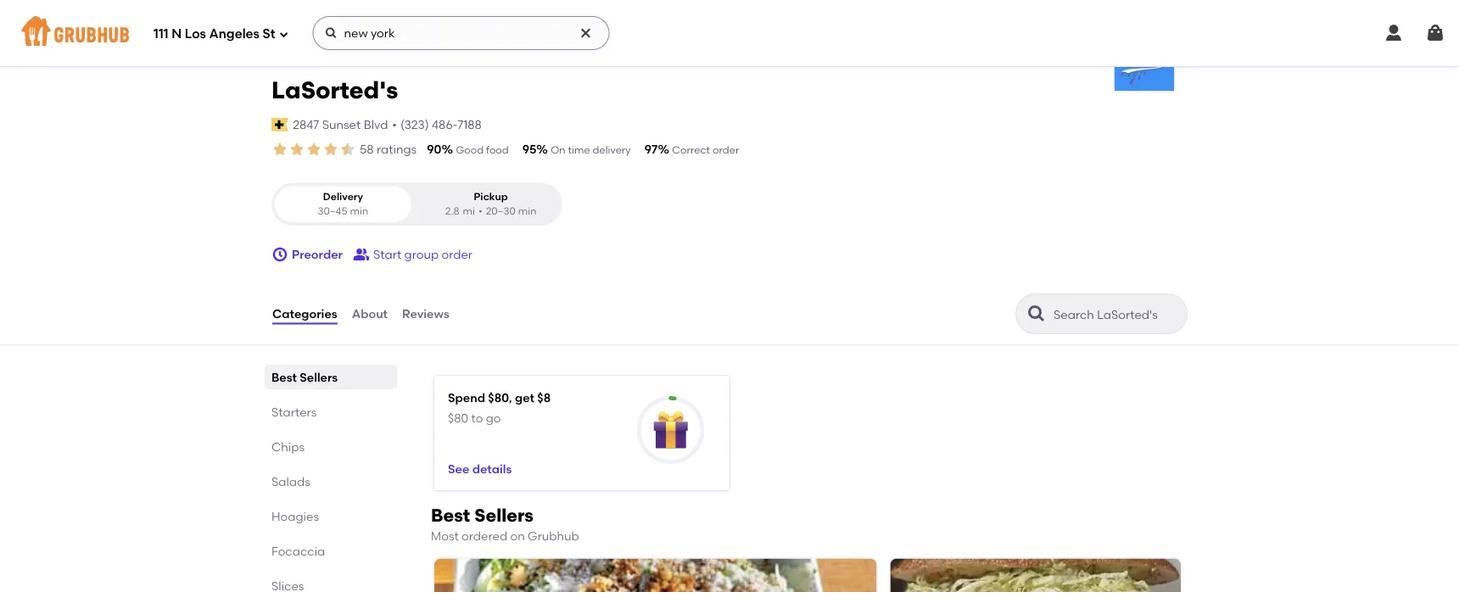 Task type: locate. For each thing, give the bounding box(es) containing it.
1 horizontal spatial •
[[479, 205, 483, 217]]

best inside 'best sellers most ordered on grubhub'
[[431, 505, 470, 527]]

1 min from the left
[[350, 205, 369, 217]]

1 vertical spatial order
[[442, 247, 473, 262]]

min
[[350, 205, 369, 217], [518, 205, 537, 217]]

1 horizontal spatial order
[[713, 144, 739, 156]]

start group order button
[[353, 239, 473, 270]]

best
[[272, 370, 297, 384], [431, 505, 470, 527]]

sellers inside 'best sellers most ordered on grubhub'
[[475, 505, 534, 527]]

• right blvd
[[392, 117, 397, 132]]

about button
[[351, 283, 389, 345]]

0 vertical spatial order
[[713, 144, 739, 156]]

spend $80, get $8 $80 to go
[[448, 390, 551, 425]]

go
[[486, 411, 501, 425]]

111 n los angeles st
[[154, 26, 275, 42]]

tab
[[272, 577, 390, 592]]

1 horizontal spatial best
[[431, 505, 470, 527]]

486-
[[432, 117, 458, 132]]

$80
[[448, 411, 468, 425]]

$80,
[[488, 390, 512, 405]]

see details
[[448, 462, 512, 476]]

svg image
[[1384, 23, 1404, 43], [325, 26, 338, 40]]

order right the 'group'
[[442, 247, 473, 262]]

categories button
[[272, 283, 338, 345]]

best inside tab
[[272, 370, 297, 384]]

97
[[645, 142, 658, 157]]

min down delivery
[[350, 205, 369, 217]]

0 vertical spatial sellers
[[300, 370, 338, 384]]

delivery
[[593, 144, 631, 156]]

95
[[522, 142, 537, 157]]

search icon image
[[1027, 304, 1047, 324]]

best up 'starters'
[[272, 370, 297, 384]]

on
[[551, 144, 566, 156]]

on time delivery
[[551, 144, 631, 156]]

min inside pickup 2.8 mi • 20–30 min
[[518, 205, 537, 217]]

delivery 30–45 min
[[318, 190, 369, 217]]

order inside button
[[442, 247, 473, 262]]

reward icon image
[[652, 412, 690, 449]]

sellers up on
[[475, 505, 534, 527]]

1 horizontal spatial min
[[518, 205, 537, 217]]

0 vertical spatial best
[[272, 370, 297, 384]]

start group order
[[373, 247, 473, 262]]

ratings
[[377, 142, 417, 157]]

sellers inside tab
[[300, 370, 338, 384]]

option group containing delivery 30–45 min
[[272, 183, 563, 226]]

starters tab
[[272, 403, 390, 421]]

0 horizontal spatial order
[[442, 247, 473, 262]]

focaccia
[[272, 544, 325, 558]]

pickup 2.8 mi • 20–30 min
[[445, 190, 537, 217]]

sellers
[[300, 370, 338, 384], [475, 505, 534, 527]]

Search for food, convenience, alcohol... search field
[[313, 16, 610, 50]]

min inside 'delivery 30–45 min'
[[350, 205, 369, 217]]

min right the 20–30
[[518, 205, 537, 217]]

option group
[[272, 183, 563, 226]]

(323) 486-7188 button
[[400, 116, 482, 133]]

•
[[392, 117, 397, 132], [479, 205, 483, 217]]

good
[[456, 144, 484, 156]]

1 vertical spatial sellers
[[475, 505, 534, 527]]

order right correct
[[713, 144, 739, 156]]

Search LaSorted's search field
[[1052, 306, 1182, 323]]

food
[[486, 144, 509, 156]]

on
[[510, 529, 525, 544]]

svg image
[[1426, 23, 1446, 43], [579, 26, 593, 40], [279, 29, 289, 39], [272, 246, 289, 263]]

0 vertical spatial •
[[392, 117, 397, 132]]

0 horizontal spatial best
[[272, 370, 297, 384]]

see
[[448, 462, 469, 476]]

subscription pass image
[[272, 118, 289, 131]]

90
[[427, 142, 442, 157]]

best up most
[[431, 505, 470, 527]]

best for best sellers
[[272, 370, 297, 384]]

0 horizontal spatial min
[[350, 205, 369, 217]]

most
[[431, 529, 459, 544]]

star icon image
[[272, 141, 289, 158], [289, 141, 305, 158], [305, 141, 322, 158], [322, 141, 339, 158], [339, 141, 356, 158], [339, 141, 356, 158]]

main navigation navigation
[[0, 0, 1460, 66]]

• right the mi
[[479, 205, 483, 217]]

2 min from the left
[[518, 205, 537, 217]]

good food
[[456, 144, 509, 156]]

pickup
[[474, 190, 508, 203]]

2.8
[[445, 205, 459, 217]]

preorder button
[[272, 239, 343, 270]]

best sellers most ordered on grubhub
[[431, 505, 579, 544]]

see details button
[[448, 454, 512, 484]]

1 vertical spatial •
[[479, 205, 483, 217]]

0 horizontal spatial sellers
[[300, 370, 338, 384]]

0 horizontal spatial svg image
[[325, 26, 338, 40]]

categories
[[272, 307, 337, 321]]

30–45
[[318, 205, 348, 217]]

58
[[360, 142, 374, 157]]

1 horizontal spatial sellers
[[475, 505, 534, 527]]

to
[[471, 411, 483, 425]]

0 horizontal spatial •
[[392, 117, 397, 132]]

spend
[[448, 390, 485, 405]]

mi
[[463, 205, 475, 217]]

sellers up starters tab
[[300, 370, 338, 384]]

sunset
[[322, 117, 361, 132]]

group
[[404, 247, 439, 262]]

order
[[713, 144, 739, 156], [442, 247, 473, 262]]

best sellers tab
[[272, 368, 390, 386]]

1 vertical spatial best
[[431, 505, 470, 527]]



Task type: vqa. For each thing, say whether or not it's contained in the screenshot.
the Noodles image
no



Task type: describe. For each thing, give the bounding box(es) containing it.
(323)
[[400, 117, 429, 132]]

reviews
[[402, 307, 450, 321]]

1 horizontal spatial svg image
[[1384, 23, 1404, 43]]

ordered
[[462, 529, 508, 544]]

los
[[185, 26, 206, 42]]

salads tab
[[272, 473, 390, 491]]

2847 sunset blvd
[[293, 117, 388, 132]]

starters
[[272, 405, 317, 419]]

focaccia tab
[[272, 542, 390, 560]]

58 ratings
[[360, 142, 417, 157]]

• inside pickup 2.8 mi • 20–30 min
[[479, 205, 483, 217]]

best sellers
[[272, 370, 338, 384]]

salads
[[272, 474, 310, 489]]

reviews button
[[401, 283, 450, 345]]

• (323) 486-7188
[[392, 117, 482, 132]]

people icon image
[[353, 246, 370, 263]]

blvd
[[364, 117, 388, 132]]

chips tab
[[272, 438, 390, 456]]

get
[[515, 390, 535, 405]]

best for best sellers most ordered on grubhub
[[431, 505, 470, 527]]

svg image inside preorder button
[[272, 246, 289, 263]]

hoagies tab
[[272, 508, 390, 525]]

lasorted's logo image
[[1115, 32, 1174, 91]]

sellers for best sellers
[[300, 370, 338, 384]]

grubhub
[[528, 529, 579, 544]]

$8
[[537, 390, 551, 405]]

7188
[[458, 117, 482, 132]]

111
[[154, 26, 169, 42]]

about
[[352, 307, 388, 321]]

angeles
[[209, 26, 260, 42]]

start
[[373, 247, 402, 262]]

lasorted's
[[272, 76, 398, 104]]

details
[[472, 462, 512, 476]]

preorder
[[292, 247, 343, 262]]

st
[[263, 26, 275, 42]]

time
[[568, 144, 590, 156]]

2847
[[293, 117, 319, 132]]

sellers for best sellers most ordered on grubhub
[[475, 505, 534, 527]]

2847 sunset blvd button
[[292, 115, 389, 134]]

n
[[172, 26, 182, 42]]

hoagies
[[272, 509, 319, 524]]

correct order
[[672, 144, 739, 156]]

delivery
[[323, 190, 363, 203]]

correct
[[672, 144, 710, 156]]

20–30
[[486, 205, 516, 217]]

chips
[[272, 440, 305, 454]]



